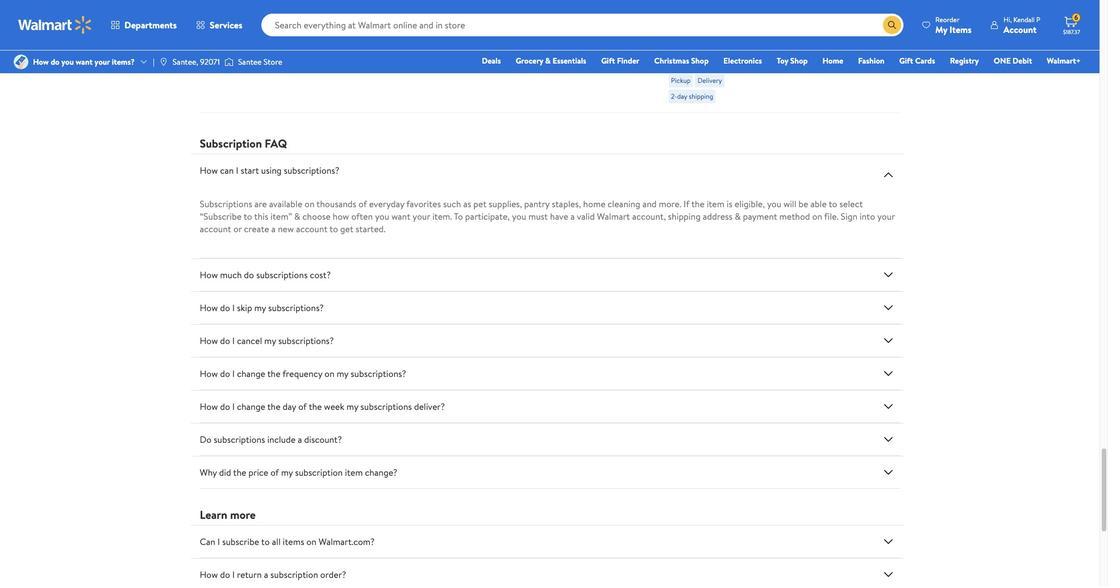 Task type: describe. For each thing, give the bounding box(es) containing it.
gift finder link
[[596, 55, 645, 67]]

how do you want your items?
[[33, 56, 135, 68]]

i for how can i start using subscriptions?
[[236, 164, 238, 177]]

subscribe
[[222, 536, 259, 548]]

how for how do i skip my subscriptions?
[[200, 302, 218, 314]]

product group containing 3342
[[552, 0, 653, 108]]

kendall
[[1013, 14, 1035, 24]]

on left file.
[[812, 210, 822, 223]]

items
[[950, 23, 972, 36]]

if
[[684, 198, 689, 210]]

the right the did
[[233, 466, 246, 479]]

can i subscribe to all items on walmart.com? image
[[882, 535, 895, 549]]

christmas shop
[[654, 55, 709, 66]]

account,
[[632, 210, 666, 223]]

to left 'all'
[[261, 536, 270, 548]]

do for how do you want your items?
[[51, 56, 59, 68]]

to right able
[[829, 198, 837, 210]]

i for how do i skip my subscriptions?
[[232, 302, 235, 314]]

departments button
[[101, 11, 186, 39]]

is
[[727, 198, 732, 210]]

santee
[[238, 56, 262, 68]]

pet
[[473, 198, 487, 210]]

learn
[[200, 507, 227, 523]]

how can i start using subscriptions? image
[[882, 168, 895, 182]]

santee,
[[173, 56, 198, 68]]

how for how do i cancel my subscriptions?
[[200, 335, 218, 347]]

change?
[[365, 466, 397, 479]]

one debit link
[[989, 55, 1037, 67]]

toy
[[777, 55, 788, 66]]

supplies,
[[489, 198, 522, 210]]

0 horizontal spatial your
[[95, 56, 110, 68]]

2 vertical spatial of
[[270, 466, 279, 479]]

product group containing 1032
[[435, 0, 536, 108]]

learn more
[[200, 507, 256, 523]]

do for how do i cancel my subscriptions?
[[220, 335, 230, 347]]

how do i return a subscription order?
[[200, 569, 346, 581]]

electronics link
[[718, 55, 767, 67]]

choose
[[302, 210, 331, 223]]

"subscribe
[[200, 210, 242, 223]]

walmart+
[[1047, 55, 1081, 66]]

how do i change the frequency on my subscriptions? image
[[882, 367, 895, 381]]

as
[[463, 198, 471, 210]]

gift cards
[[899, 55, 935, 66]]

6
[[1074, 13, 1078, 22]]

delivery down '1032'
[[464, 23, 489, 33]]

faq
[[265, 136, 287, 151]]

Search search field
[[261, 14, 904, 36]]

are
[[254, 198, 267, 210]]

debit
[[1013, 55, 1032, 66]]

you left must
[[512, 210, 526, 223]]

cash
[[709, 40, 724, 50]]

how for how much do subscriptions cost?
[[200, 269, 218, 281]]

want inside subscriptions are available on thousands of everyday favorites such as pet supplies, pantry staples, home cleaning and more. if the item is eligible, you will be able to select "subscribe to this item" & choose how often you want your item. to participate, you must have a valid walmart account, shipping address & payment method on file. sign into your account or create a new account to get started.
[[391, 210, 410, 223]]

to
[[454, 210, 463, 223]]

gift finder
[[601, 55, 639, 66]]

my right price
[[281, 466, 293, 479]]

why did the price of my subscription item change? image
[[882, 466, 895, 480]]

1 horizontal spatial of
[[298, 401, 307, 413]]

hi,
[[1003, 14, 1012, 24]]

start
[[241, 164, 259, 177]]

do for how do i change the day of the week my subscriptions deliver?
[[220, 401, 230, 413]]

product group containing 1548
[[319, 0, 419, 108]]

grocery & essentials
[[516, 55, 586, 66]]

be
[[799, 198, 808, 210]]

shipping down services on the top left of the page
[[222, 39, 247, 49]]

shipping inside subscriptions are available on thousands of everyday favorites such as pet supplies, pantry staples, home cleaning and more. if the item is eligible, you will be able to select "subscribe to this item" & choose how often you want your item. to participate, you must have a valid walmart account, shipping address & payment method on file. sign into your account or create a new account to get started.
[[668, 210, 701, 223]]

subscriptions? for how do i cancel my subscriptions?
[[278, 335, 334, 347]]

include
[[267, 434, 296, 446]]

a right return
[[264, 569, 268, 581]]

subscription faq
[[200, 136, 287, 151]]

toy shop link
[[772, 55, 813, 67]]

fashion link
[[853, 55, 890, 67]]

one debit
[[994, 55, 1032, 66]]

do right much
[[244, 269, 254, 281]]

available for cash
[[726, 40, 751, 50]]

santee, 92071
[[173, 56, 220, 68]]

2-day shipping up the essentials
[[554, 39, 597, 49]]

1 vertical spatial subscriptions
[[360, 401, 412, 413]]

change for day
[[237, 401, 265, 413]]

delivery for product group containing 1548
[[347, 23, 372, 33]]

home
[[822, 55, 843, 66]]

i for how do i cancel my subscriptions?
[[232, 335, 235, 347]]

more.
[[659, 198, 681, 210]]

i for how do i change the day of the week my subscriptions deliver?
[[232, 401, 235, 413]]

how much do subscriptions cost? image
[[882, 268, 895, 282]]

do for how do i skip my subscriptions?
[[220, 302, 230, 314]]

and
[[642, 198, 657, 210]]

hi, kendall p account
[[1003, 14, 1040, 36]]

valid
[[577, 210, 595, 223]]

2 account from the left
[[296, 223, 327, 235]]

deals
[[482, 55, 501, 66]]

reorder my items
[[935, 14, 972, 36]]

frequency
[[282, 368, 322, 380]]

can i subscribe to all items on walmart.com?
[[200, 536, 375, 548]]

method
[[779, 210, 810, 223]]

shipping down christmas shop
[[689, 91, 713, 101]]

i for how do i change the frequency on my subscriptions?
[[232, 368, 235, 380]]

walmart+ link
[[1042, 55, 1086, 67]]

0 vertical spatial subscription
[[295, 466, 343, 479]]

into
[[860, 210, 875, 223]]

how for how can i start using subscriptions?
[[200, 164, 218, 177]]

how do i change the frequency on my subscriptions?
[[200, 368, 406, 380]]

everyday
[[369, 198, 404, 210]]

product group containing walmart cash available
[[669, 0, 769, 108]]

electronics
[[723, 55, 762, 66]]

services
[[210, 19, 242, 31]]

able
[[810, 198, 827, 210]]

essentials
[[553, 55, 586, 66]]

0 horizontal spatial item
[[345, 466, 363, 479]]

how do i change the day of the week my subscriptions deliver?
[[200, 401, 445, 413]]

shipping up the deals link
[[456, 39, 480, 49]]

0 horizontal spatial &
[[294, 210, 300, 223]]

do for how do i change the frequency on my subscriptions?
[[220, 368, 230, 380]]

on right frequency
[[325, 368, 335, 380]]

1 horizontal spatial &
[[545, 55, 551, 66]]

get
[[340, 223, 353, 235]]

using
[[261, 164, 282, 177]]

home link
[[817, 55, 848, 67]]

 image for how do you want your items?
[[14, 55, 28, 69]]

such
[[443, 198, 461, 210]]

of inside subscriptions are available on thousands of everyday favorites such as pet supplies, pantry staples, home cleaning and more. if the item is eligible, you will be able to select "subscribe to this item" & choose how often you want your item. to participate, you must have a valid walmart account, shipping address & payment method on file. sign into your account or create a new account to get started.
[[358, 198, 367, 210]]

on left thousands in the top of the page
[[305, 198, 315, 210]]

how for how do i return a subscription order?
[[200, 569, 218, 581]]

order?
[[320, 569, 346, 581]]

will
[[784, 198, 796, 210]]

subscription
[[200, 136, 262, 151]]

shipping up home
[[806, 39, 830, 49]]

how do i skip my subscriptions?
[[200, 302, 324, 314]]

how for how do i change the day of the week my subscriptions deliver?
[[200, 401, 218, 413]]

on right items
[[306, 536, 316, 548]]

how much do subscriptions cost?
[[200, 269, 331, 281]]

cards
[[915, 55, 935, 66]]

the left week
[[309, 401, 322, 413]]



Task type: vqa. For each thing, say whether or not it's contained in the screenshot.
the left Television
no



Task type: locate. For each thing, give the bounding box(es) containing it.
change up do subscriptions include a discount?
[[237, 401, 265, 413]]

subscriptions left deliver?
[[360, 401, 412, 413]]

2 horizontal spatial of
[[358, 198, 367, 210]]

account right "new"
[[296, 223, 327, 235]]

subscriptions? for how do i skip my subscriptions?
[[268, 302, 324, 314]]

1 vertical spatial want
[[391, 210, 410, 223]]

 image right 92071
[[224, 56, 233, 68]]

 image for santee store
[[224, 56, 233, 68]]

my right skip
[[254, 302, 266, 314]]

|
[[153, 56, 154, 68]]

item inside subscriptions are available on thousands of everyday favorites such as pet supplies, pantry staples, home cleaning and more. if the item is eligible, you will be able to select "subscribe to this item" & choose how often you want your item. to participate, you must have a valid walmart account, shipping address & payment method on file. sign into your account or create a new account to get started.
[[707, 198, 725, 210]]

& right item"
[[294, 210, 300, 223]]

0 vertical spatial of
[[358, 198, 367, 210]]

2-
[[204, 39, 210, 49], [321, 39, 327, 49], [438, 39, 444, 49], [554, 39, 560, 49], [788, 39, 794, 49], [671, 91, 677, 101]]

item left is
[[707, 198, 725, 210]]

walmart image
[[18, 16, 92, 34]]

1 horizontal spatial shop
[[790, 55, 808, 66]]

walmart
[[683, 40, 708, 50], [597, 210, 630, 223]]

how for how do i change the frequency on my subscriptions?
[[200, 368, 218, 380]]

more
[[230, 507, 256, 523]]

shop for christmas shop
[[691, 55, 709, 66]]

cleaning
[[608, 198, 640, 210]]

1 horizontal spatial your
[[413, 210, 430, 223]]

2 product group from the left
[[319, 0, 419, 108]]

 image down walmart image
[[14, 55, 28, 69]]

product group
[[202, 0, 303, 108], [319, 0, 419, 108], [435, 0, 536, 108], [552, 0, 653, 108], [669, 0, 769, 108], [785, 0, 886, 108]]

1 shop from the left
[[691, 55, 709, 66]]

4 product group from the left
[[552, 0, 653, 108]]

i for how do i return a subscription order?
[[232, 569, 235, 581]]

return
[[237, 569, 262, 581]]

2 horizontal spatial your
[[877, 210, 895, 223]]

how do i return a subscription order? image
[[882, 568, 895, 582]]

1 change from the top
[[237, 368, 265, 380]]

subscription down 'discount?'
[[295, 466, 343, 479]]

6 product group from the left
[[785, 0, 886, 108]]

1 vertical spatial item
[[345, 466, 363, 479]]

must
[[528, 210, 548, 223]]

gift for gift finder
[[601, 55, 615, 66]]

cost?
[[310, 269, 331, 281]]

favorites
[[406, 198, 441, 210]]

my right week
[[347, 401, 358, 413]]

0 horizontal spatial of
[[270, 466, 279, 479]]

the right if
[[691, 198, 704, 210]]

of left everyday
[[358, 198, 367, 210]]

delivery down '1548'
[[347, 23, 372, 33]]

shop
[[691, 55, 709, 66], [790, 55, 808, 66]]

services button
[[186, 11, 252, 39]]

Walmart Site-Wide search field
[[261, 14, 904, 36]]

delivery down manufacturer
[[697, 76, 722, 85]]

your left 'item.'
[[413, 210, 430, 223]]

payment
[[743, 210, 777, 223]]

0 horizontal spatial walmart
[[597, 210, 630, 223]]

this
[[254, 210, 268, 223]]

0 vertical spatial available
[[726, 40, 751, 50]]

delivery for product group containing walmart cash available
[[697, 76, 722, 85]]

0 horizontal spatial gift
[[601, 55, 615, 66]]

1 horizontal spatial want
[[391, 210, 410, 223]]

did
[[219, 466, 231, 479]]

do left cancel
[[220, 335, 230, 347]]

change for frequency
[[237, 368, 265, 380]]

how can i start using subscriptions?
[[200, 164, 339, 177]]

have
[[550, 210, 568, 223]]

to left this
[[244, 210, 252, 223]]

subscriptions right do
[[214, 434, 265, 446]]

you right often
[[375, 210, 389, 223]]

account
[[1003, 23, 1037, 36]]

subscriptions left cost?
[[256, 269, 308, 281]]

available for are
[[269, 198, 302, 210]]

week
[[324, 401, 344, 413]]

how do i skip my subscriptions? image
[[882, 301, 895, 315]]

do
[[51, 56, 59, 68], [244, 269, 254, 281], [220, 302, 230, 314], [220, 335, 230, 347], [220, 368, 230, 380], [220, 401, 230, 413], [220, 569, 230, 581]]

0 vertical spatial want
[[76, 56, 93, 68]]

grocery
[[516, 55, 543, 66]]

items
[[283, 536, 304, 548]]

1 horizontal spatial available
[[726, 40, 751, 50]]

cancel
[[237, 335, 262, 347]]

2 horizontal spatial &
[[735, 210, 741, 223]]

offer
[[730, 50, 745, 60]]

0 vertical spatial item
[[707, 198, 725, 210]]

delivery for product group containing pickup
[[231, 23, 255, 33]]

a left "new"
[[271, 223, 276, 235]]

finder
[[617, 55, 639, 66]]

my right cancel
[[264, 335, 276, 347]]

2-day shipping
[[204, 39, 247, 49], [321, 39, 363, 49], [438, 39, 480, 49], [554, 39, 597, 49], [788, 39, 830, 49], [671, 91, 713, 101]]

2-day shipping down services on the top left of the page
[[204, 39, 247, 49]]

subscriptions? for how can i start using subscriptions?
[[284, 164, 339, 177]]

my
[[935, 23, 947, 36]]

0 horizontal spatial  image
[[14, 55, 28, 69]]

walmart.com?
[[319, 536, 375, 548]]

1 vertical spatial walmart
[[597, 210, 630, 223]]

item left change?
[[345, 466, 363, 479]]

shipping left address
[[668, 210, 701, 223]]

search icon image
[[888, 20, 897, 30]]

5 product group from the left
[[669, 0, 769, 108]]

3342
[[588, 5, 604, 15]]

gift cards link
[[894, 55, 940, 67]]

0 vertical spatial walmart
[[683, 40, 708, 50]]

2 gift from the left
[[899, 55, 913, 66]]

or
[[233, 223, 242, 235]]

2 shop from the left
[[790, 55, 808, 66]]

price
[[248, 466, 268, 479]]

do
[[200, 434, 212, 446]]

can
[[200, 536, 215, 548]]

2-day shipping up toy shop link
[[788, 39, 830, 49]]

 image for santee, 92071
[[159, 57, 168, 66]]

the inside subscriptions are available on thousands of everyday favorites such as pet supplies, pantry staples, home cleaning and more. if the item is eligible, you will be able to select "subscribe to this item" & choose how often you want your item. to participate, you must have a valid walmart account, shipping address & payment method on file. sign into your account or create a new account to get started.
[[691, 198, 704, 210]]

eligible,
[[735, 198, 765, 210]]

deliver?
[[414, 401, 445, 413]]

 image right |
[[159, 57, 168, 66]]

a left valid
[[570, 210, 575, 223]]

item.
[[432, 210, 452, 223]]

to
[[829, 198, 837, 210], [244, 210, 252, 223], [330, 223, 338, 235], [261, 536, 270, 548]]

reorder
[[935, 14, 959, 24]]

items?
[[112, 56, 135, 68]]

2 change from the top
[[237, 401, 265, 413]]

do up do subscriptions include a discount?
[[220, 401, 230, 413]]

product group containing pickup
[[202, 0, 303, 108]]

you left will
[[767, 198, 781, 210]]

1 horizontal spatial  image
[[159, 57, 168, 66]]

your right into
[[877, 210, 895, 223]]

0 horizontal spatial available
[[269, 198, 302, 210]]

why did the price of my subscription item change?
[[200, 466, 397, 479]]

1 vertical spatial available
[[269, 198, 302, 210]]

grocery & essentials link
[[511, 55, 591, 67]]

sign
[[841, 210, 857, 223]]

how for how do you want your items?
[[33, 56, 49, 68]]

my up week
[[337, 368, 348, 380]]

how do i cancel my subscriptions?
[[200, 335, 334, 347]]

2-day shipping up the deals link
[[438, 39, 480, 49]]

1 horizontal spatial item
[[707, 198, 725, 210]]

1 horizontal spatial walmart
[[683, 40, 708, 50]]

shop for toy shop
[[790, 55, 808, 66]]

started.
[[356, 223, 386, 235]]

shipping down search search box
[[572, 39, 597, 49]]

&
[[545, 55, 551, 66], [294, 210, 300, 223], [735, 210, 741, 223]]

$187.37
[[1063, 28, 1080, 36]]

do down how do i cancel my subscriptions?
[[220, 368, 230, 380]]

0 horizontal spatial account
[[200, 223, 231, 235]]

available up electronics
[[726, 40, 751, 50]]

day
[[210, 39, 221, 49], [327, 39, 337, 49], [444, 39, 454, 49], [560, 39, 571, 49], [794, 39, 804, 49], [677, 91, 687, 101], [283, 401, 296, 413]]

of left week
[[298, 401, 307, 413]]

gift left finder
[[601, 55, 615, 66]]

do subscriptions include a discount? image
[[882, 433, 895, 447]]

3 product group from the left
[[435, 0, 536, 108]]

how
[[33, 56, 49, 68], [200, 164, 218, 177], [200, 269, 218, 281], [200, 302, 218, 314], [200, 335, 218, 347], [200, 368, 218, 380], [200, 401, 218, 413], [200, 569, 218, 581]]

you down walmart image
[[61, 56, 74, 68]]

subscription down items
[[270, 569, 318, 581]]

account left "or"
[[200, 223, 231, 235]]

1 account from the left
[[200, 223, 231, 235]]

gift left cards
[[899, 55, 913, 66]]

1548
[[355, 5, 369, 15]]

walmart right valid
[[597, 210, 630, 223]]

1 vertical spatial of
[[298, 401, 307, 413]]

the up do subscriptions include a discount?
[[267, 401, 280, 413]]

toy shop
[[777, 55, 808, 66]]

product group containing 4271
[[785, 0, 886, 108]]

your left items?
[[95, 56, 110, 68]]

one
[[994, 55, 1011, 66]]

0 vertical spatial subscriptions
[[256, 269, 308, 281]]

0 vertical spatial change
[[237, 368, 265, 380]]

pantry
[[524, 198, 550, 210]]

1 horizontal spatial account
[[296, 223, 327, 235]]

i
[[236, 164, 238, 177], [232, 302, 235, 314], [232, 335, 235, 347], [232, 368, 235, 380], [232, 401, 235, 413], [218, 536, 220, 548], [232, 569, 235, 581]]

subscriptions?
[[284, 164, 339, 177], [268, 302, 324, 314], [278, 335, 334, 347], [351, 368, 406, 380]]

2-day shipping down '1548'
[[321, 39, 363, 49]]

available inside subscriptions are available on thousands of everyday favorites such as pet supplies, pantry staples, home cleaning and more. if the item is eligible, you will be able to select "subscribe to this item" & choose how often you want your item. to participate, you must have a valid walmart account, shipping address & payment method on file. sign into your account or create a new account to get started.
[[269, 198, 302, 210]]

item"
[[271, 210, 292, 223]]

1 horizontal spatial gift
[[899, 55, 913, 66]]

 image
[[14, 55, 28, 69], [224, 56, 233, 68], [159, 57, 168, 66]]

do left return
[[220, 569, 230, 581]]

delivery up the santee
[[231, 23, 255, 33]]

1 vertical spatial change
[[237, 401, 265, 413]]

subscriptions
[[200, 198, 252, 210]]

2 horizontal spatial  image
[[224, 56, 233, 68]]

2-day shipping down christmas shop link at the right of the page
[[671, 91, 713, 101]]

& right is
[[735, 210, 741, 223]]

departments
[[124, 19, 177, 31]]

registry link
[[945, 55, 984, 67]]

of
[[358, 198, 367, 210], [298, 401, 307, 413], [270, 466, 279, 479]]

gift for gift cards
[[899, 55, 913, 66]]

thousands
[[317, 198, 356, 210]]

walmart up christmas shop link at the right of the page
[[683, 40, 708, 50]]

change down cancel
[[237, 368, 265, 380]]

do subscriptions include a discount?
[[200, 434, 342, 446]]

the left frequency
[[267, 368, 280, 380]]

2 vertical spatial subscriptions
[[214, 434, 265, 446]]

select
[[839, 198, 863, 210]]

can
[[220, 164, 234, 177]]

staples,
[[552, 198, 581, 210]]

how do i change the day of the week my subscriptions deliver? image
[[882, 400, 895, 414]]

your
[[95, 56, 110, 68], [413, 210, 430, 223], [877, 210, 895, 223]]

1 product group from the left
[[202, 0, 303, 108]]

p
[[1036, 14, 1040, 24]]

participate,
[[465, 210, 510, 223]]

to left get on the top
[[330, 223, 338, 235]]

1 vertical spatial subscription
[[270, 569, 318, 581]]

manufacturer
[[689, 50, 729, 60]]

do down walmart image
[[51, 56, 59, 68]]

do for how do i return a subscription order?
[[220, 569, 230, 581]]

item
[[707, 198, 725, 210], [345, 466, 363, 479]]

want left items?
[[76, 56, 93, 68]]

address
[[703, 210, 733, 223]]

want
[[76, 56, 93, 68], [391, 210, 410, 223]]

pickup
[[204, 23, 224, 33], [321, 23, 341, 33], [438, 23, 457, 33], [671, 76, 691, 85]]

account
[[200, 223, 231, 235], [296, 223, 327, 235]]

0 horizontal spatial want
[[76, 56, 93, 68]]

& right grocery
[[545, 55, 551, 66]]

1 gift from the left
[[601, 55, 615, 66]]

a right include
[[298, 434, 302, 446]]

of right price
[[270, 466, 279, 479]]

change
[[237, 368, 265, 380], [237, 401, 265, 413]]

how do i cancel my subscriptions? image
[[882, 334, 895, 348]]

the
[[691, 198, 704, 210], [267, 368, 280, 380], [267, 401, 280, 413], [309, 401, 322, 413], [233, 466, 246, 479]]

do left skip
[[220, 302, 230, 314]]

want right started.
[[391, 210, 410, 223]]

walmart inside subscriptions are available on thousands of everyday favorites such as pet supplies, pantry staples, home cleaning and more. if the item is eligible, you will be able to select "subscribe to this item" & choose how often you want your item. to participate, you must have a valid walmart account, shipping address & payment method on file. sign into your account or create a new account to get started.
[[597, 210, 630, 223]]

available up "new"
[[269, 198, 302, 210]]

shipping down '1548'
[[339, 39, 363, 49]]

0 horizontal spatial shop
[[691, 55, 709, 66]]



